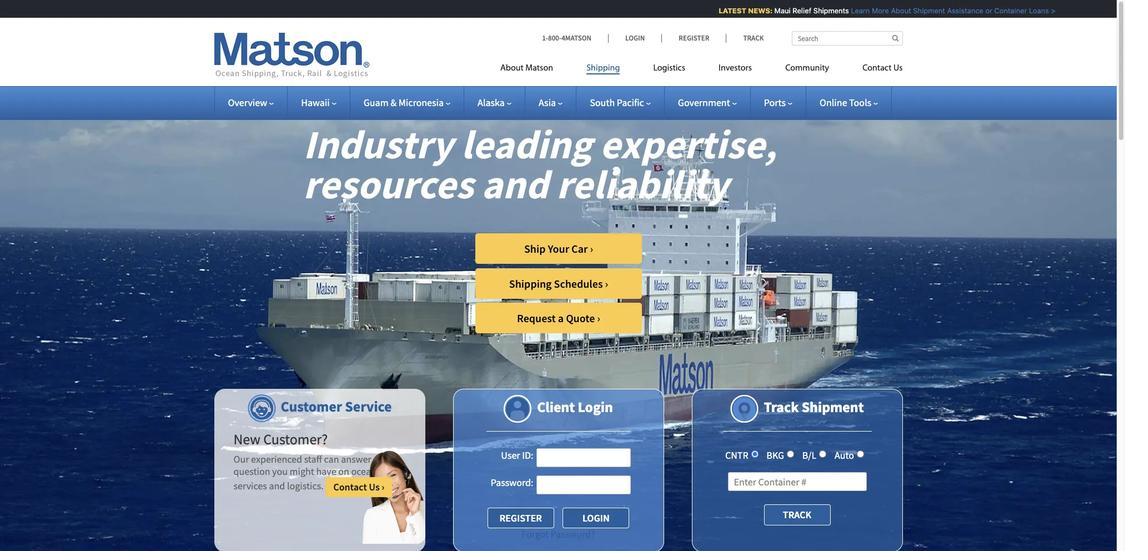 Task type: locate. For each thing, give the bounding box(es) containing it.
us inside top menu navigation
[[894, 64, 903, 73]]

0 horizontal spatial shipping
[[509, 277, 552, 291]]

maui
[[769, 6, 785, 15]]

investors
[[719, 64, 752, 73]]

1 vertical spatial register link
[[488, 508, 554, 528]]

0 vertical spatial shipping
[[587, 64, 620, 73]]

login
[[625, 33, 645, 43], [578, 398, 613, 416]]

about right more
[[885, 6, 905, 15]]

question
[[234, 465, 270, 478]]

investors link
[[702, 58, 769, 81]]

0 vertical spatial contact
[[863, 64, 892, 73]]

on
[[338, 465, 349, 478]]

shipments
[[808, 6, 843, 15]]

login up shipping link
[[625, 33, 645, 43]]

hawaii link
[[301, 96, 336, 109]]

0 vertical spatial about
[[885, 6, 905, 15]]

user id:
[[501, 449, 534, 461]]

track
[[743, 33, 764, 43], [764, 398, 799, 416], [783, 508, 812, 521]]

your
[[548, 242, 569, 256]]

online tools link
[[820, 96, 878, 109]]

2 vertical spatial track
[[783, 508, 812, 521]]

password:
[[491, 476, 534, 489]]

us for contact us ›
[[369, 481, 380, 493]]

ship your car › link
[[475, 233, 642, 264]]

None search field
[[792, 31, 903, 46]]

contact us link
[[846, 58, 903, 81]]

ship
[[524, 242, 546, 256]]

shipping up request at the bottom of page
[[509, 277, 552, 291]]

community
[[786, 64, 829, 73]]

1 vertical spatial register
[[500, 512, 542, 524]]

track up bkg radio
[[764, 398, 799, 416]]

about
[[885, 6, 905, 15], [500, 64, 524, 73]]

guam
[[364, 96, 389, 109]]

community link
[[769, 58, 846, 81]]

› down any
[[382, 481, 385, 493]]

latest news: maui relief shipments learn more about shipment assistance or container loans >
[[713, 6, 1050, 15]]

image of smiling customer service agent ready to help. image
[[362, 451, 425, 544]]

1 vertical spatial shipment
[[802, 398, 864, 416]]

0 horizontal spatial about
[[500, 64, 524, 73]]

ocean
[[351, 465, 376, 478]]

1 horizontal spatial us
[[894, 64, 903, 73]]

0 vertical spatial shipment
[[907, 6, 939, 15]]

1 horizontal spatial contact
[[863, 64, 892, 73]]

1 vertical spatial about
[[500, 64, 524, 73]]

1 horizontal spatial register link
[[662, 33, 726, 43]]

have
[[316, 465, 336, 478]]

you
[[272, 465, 288, 478]]

shipping for shipping
[[587, 64, 620, 73]]

1 vertical spatial login
[[578, 398, 613, 416]]

BKG radio
[[787, 450, 794, 458]]

1 horizontal spatial login
[[625, 33, 645, 43]]

new customer?
[[234, 430, 328, 448]]

search image
[[892, 34, 899, 42]]

learn more about shipment assistance or container loans > link
[[845, 6, 1050, 15]]

matson
[[526, 64, 553, 73]]

1 vertical spatial track
[[764, 398, 799, 416]]

1 vertical spatial shipping
[[509, 277, 552, 291]]

0 horizontal spatial us
[[369, 481, 380, 493]]

contact up tools
[[863, 64, 892, 73]]

south
[[590, 96, 615, 109]]

about left the matson
[[500, 64, 524, 73]]

more
[[866, 6, 883, 15]]

answer
[[341, 453, 371, 466]]

0 vertical spatial register
[[679, 33, 710, 43]]

contact down on
[[333, 481, 367, 493]]

shipping link
[[570, 58, 637, 81]]

Auto radio
[[857, 450, 864, 458]]

register link up top menu navigation
[[662, 33, 726, 43]]

shipping
[[587, 64, 620, 73], [509, 277, 552, 291]]

track shipment
[[764, 398, 864, 416]]

contact
[[863, 64, 892, 73], [333, 481, 367, 493]]

news:
[[742, 6, 767, 15]]

1 horizontal spatial shipping
[[587, 64, 620, 73]]

track down news:
[[743, 33, 764, 43]]

0 vertical spatial track
[[743, 33, 764, 43]]

us down ocean
[[369, 481, 380, 493]]

0 vertical spatial us
[[894, 64, 903, 73]]

south pacific
[[590, 96, 644, 109]]

our
[[234, 453, 249, 466]]

track inside button
[[783, 508, 812, 521]]

register up top menu navigation
[[679, 33, 710, 43]]

can
[[324, 453, 339, 466]]

us
[[894, 64, 903, 73], [369, 481, 380, 493]]

shipment left assistance
[[907, 6, 939, 15]]

track down the enter container # text field
[[783, 508, 812, 521]]

0 horizontal spatial register link
[[488, 508, 554, 528]]

shipping inside top menu navigation
[[587, 64, 620, 73]]

login right client
[[578, 398, 613, 416]]

0 vertical spatial login
[[625, 33, 645, 43]]

1 vertical spatial us
[[369, 481, 380, 493]]

quote
[[566, 311, 595, 325]]

register link
[[662, 33, 726, 43], [488, 508, 554, 528]]

track for track link
[[743, 33, 764, 43]]

Search search field
[[792, 31, 903, 46]]

contact us › link
[[326, 477, 392, 497]]

0 horizontal spatial shipment
[[802, 398, 864, 416]]

shipping up south
[[587, 64, 620, 73]]

request a quote › link
[[475, 303, 642, 333]]

us down search image
[[894, 64, 903, 73]]

any
[[373, 453, 389, 466]]

alaska
[[478, 96, 505, 109]]

contact inside top menu navigation
[[863, 64, 892, 73]]

0 vertical spatial register link
[[662, 33, 726, 43]]

tools
[[849, 96, 872, 109]]

0 horizontal spatial login
[[578, 398, 613, 416]]

1 vertical spatial contact
[[333, 481, 367, 493]]

register link down password:
[[488, 508, 554, 528]]

0 horizontal spatial register
[[500, 512, 542, 524]]

0 horizontal spatial contact
[[333, 481, 367, 493]]

register
[[679, 33, 710, 43], [500, 512, 542, 524]]

new
[[234, 430, 261, 448]]

None button
[[563, 508, 630, 528]]

top menu navigation
[[500, 58, 903, 81]]

container
[[989, 6, 1021, 15]]

resources
[[303, 159, 474, 209]]

CNTR radio
[[751, 450, 759, 458]]

register up forgot in the left bottom of the page
[[500, 512, 542, 524]]

user
[[501, 449, 520, 461]]

logistics
[[653, 64, 685, 73]]

1 horizontal spatial shipment
[[907, 6, 939, 15]]

leading
[[461, 119, 592, 169]]

services and
[[234, 480, 285, 492]]

shipment up b/l radio
[[802, 398, 864, 416]]



Task type: vqa. For each thing, say whether or not it's contained in the screenshot.
Rate & Service Request
no



Task type: describe. For each thing, give the bounding box(es) containing it.
client login
[[537, 398, 613, 416]]

expertise,
[[600, 119, 777, 169]]

guam & micronesia link
[[364, 96, 451, 109]]

government
[[678, 96, 730, 109]]

ports
[[764, 96, 786, 109]]

loans
[[1023, 6, 1043, 15]]

› right car
[[590, 242, 593, 256]]

reliability
[[557, 159, 729, 209]]

password?
[[551, 528, 595, 541]]

forgot password? link
[[522, 528, 595, 541]]

4matson
[[562, 33, 592, 43]]

id:
[[522, 449, 534, 461]]

>
[[1045, 6, 1050, 15]]

might
[[290, 465, 314, 478]]

learn
[[845, 6, 864, 15]]

track link
[[726, 33, 764, 43]]

contact for contact us
[[863, 64, 892, 73]]

shipping schedules › link
[[475, 268, 642, 299]]

blue matson logo with ocean, shipping, truck, rail and logistics written beneath it. image
[[214, 33, 370, 78]]

login link
[[608, 33, 662, 43]]

B/L radio
[[820, 450, 827, 458]]

customer
[[281, 397, 342, 415]]

asia
[[539, 96, 556, 109]]

1-800-4matson link
[[542, 33, 608, 43]]

bkg
[[767, 449, 784, 461]]

south pacific link
[[590, 96, 651, 109]]

Password: password field
[[536, 475, 631, 494]]

online
[[820, 96, 847, 109]]

micronesia
[[399, 96, 444, 109]]

us for contact us
[[894, 64, 903, 73]]

› right schedules
[[605, 277, 608, 291]]

experienced
[[251, 453, 302, 466]]

track for track button
[[783, 508, 812, 521]]

overview link
[[228, 96, 274, 109]]

alaska link
[[478, 96, 512, 109]]

track for track shipment
[[764, 398, 799, 416]]

guam & micronesia
[[364, 96, 444, 109]]

shipping schedules ›
[[509, 277, 608, 291]]

about matson link
[[500, 58, 570, 81]]

request
[[517, 311, 556, 325]]

a
[[558, 311, 564, 325]]

latest
[[713, 6, 741, 15]]

contact us ›
[[333, 481, 385, 493]]

ports link
[[764, 96, 793, 109]]

industry leading expertise, resources and reliability
[[303, 119, 777, 209]]

contact for contact us ›
[[333, 481, 367, 493]]

800-
[[548, 33, 562, 43]]

service
[[345, 397, 392, 415]]

pacific
[[617, 96, 644, 109]]

schedules
[[554, 277, 603, 291]]

request a quote ›
[[517, 311, 600, 325]]

ship your car ›
[[524, 242, 593, 256]]

cntr
[[725, 449, 749, 461]]

1-800-4matson
[[542, 33, 592, 43]]

assistance
[[941, 6, 978, 15]]

Enter Container # text field
[[728, 472, 867, 491]]

User ID: text field
[[536, 448, 631, 467]]

track button
[[764, 505, 831, 525]]

online tools
[[820, 96, 872, 109]]

staff
[[304, 453, 322, 466]]

our experienced staff can answer any question you might have on ocean services and logistics.
[[234, 453, 389, 492]]

relief
[[787, 6, 806, 15]]

customer?
[[263, 430, 328, 448]]

government link
[[678, 96, 737, 109]]

shipping for shipping schedules ›
[[509, 277, 552, 291]]

› right quote
[[597, 311, 600, 325]]

overview
[[228, 96, 267, 109]]

1-
[[542, 33, 548, 43]]

contact us
[[863, 64, 903, 73]]

client
[[537, 398, 575, 416]]

logistics.
[[287, 480, 324, 492]]

forgot
[[522, 528, 549, 541]]

hawaii
[[301, 96, 330, 109]]

industry
[[303, 119, 453, 169]]

forgot password?
[[522, 528, 595, 541]]

&
[[391, 96, 397, 109]]

1 horizontal spatial about
[[885, 6, 905, 15]]

car
[[572, 242, 588, 256]]

and
[[482, 159, 549, 209]]

customer service
[[281, 397, 392, 415]]

1 horizontal spatial register
[[679, 33, 710, 43]]

about matson
[[500, 64, 553, 73]]

about inside top menu navigation
[[500, 64, 524, 73]]



